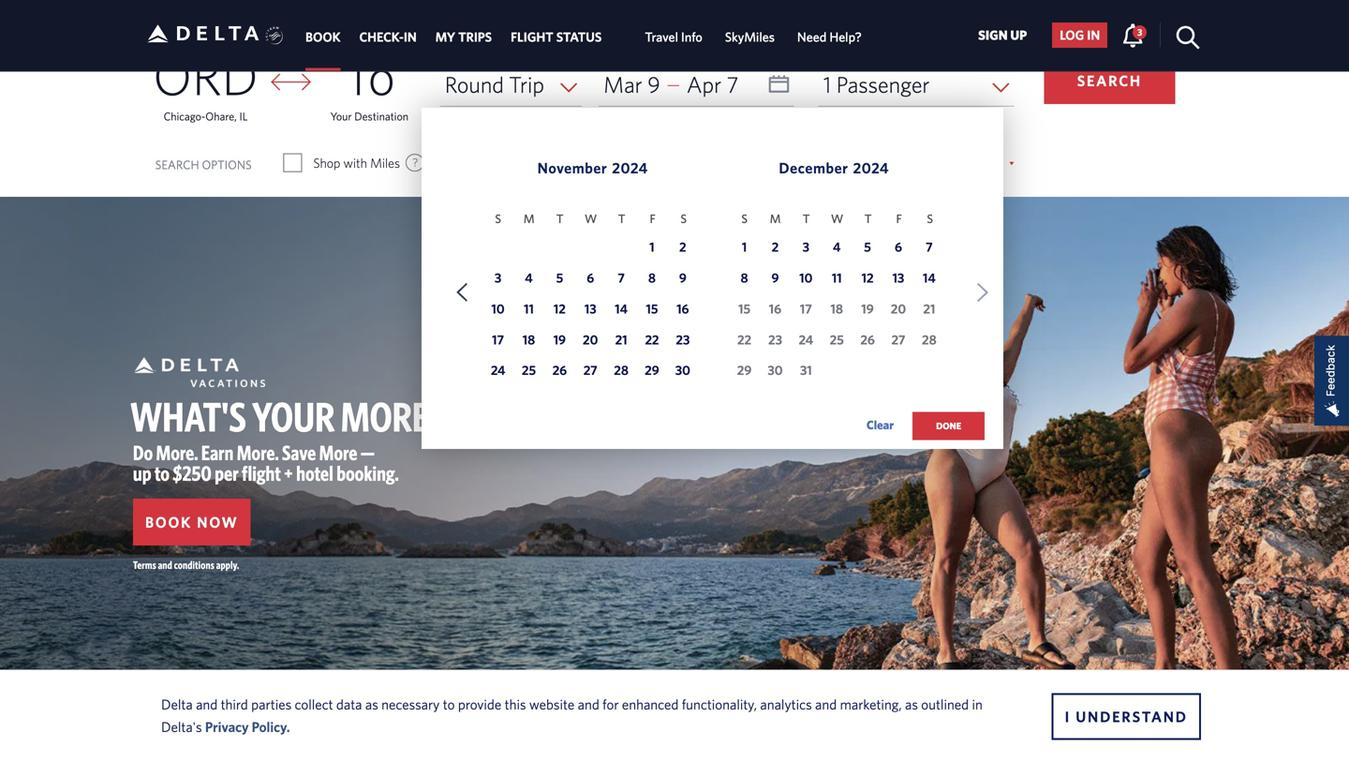 Task type: vqa. For each thing, say whether or not it's contained in the screenshot.


Task type: describe. For each thing, give the bounding box(es) containing it.
0 horizontal spatial 10
[[492, 301, 505, 316]]

in inside delta and third parties collect data as necessary to provide this website and for enhanced functionality, analytics and marketing, as outlined in delta's
[[973, 696, 983, 712]]

ord
[[153, 45, 258, 105]]

3 for 3 "link" to the left
[[495, 270, 502, 285]]

$250
[[173, 461, 212, 485]]

log in
[[1060, 27, 1101, 42]]

27 inside 27 link
[[584, 362, 598, 378]]

1 horizontal spatial 6
[[895, 239, 903, 255]]

1 horizontal spatial 14 link
[[918, 268, 942, 292]]

more
[[319, 441, 358, 465]]

booking.
[[337, 461, 399, 485]]

are
[[702, 155, 719, 171]]

info
[[681, 29, 703, 44]]

0 vertical spatial 3 link
[[1122, 22, 1148, 47]]

and left third
[[196, 696, 218, 712]]

flight
[[242, 461, 281, 485]]

my dates are flexible
[[648, 155, 760, 171]]

1 horizontal spatial 6 link
[[887, 237, 911, 261]]

2 9 link from the left
[[763, 268, 788, 292]]

shop
[[313, 155, 341, 171]]

ord chicago-ohare, il
[[153, 45, 258, 123]]

23 link
[[671, 329, 695, 354]]

november 2024
[[538, 159, 648, 176]]

flight status
[[511, 29, 602, 44]]

apply.
[[216, 559, 239, 571]]

1 vertical spatial 12 link
[[548, 298, 572, 323]]

apr
[[687, 71, 722, 97]]

apr 7
[[687, 71, 739, 97]]

to for necessary
[[443, 696, 455, 712]]

4 t from the left
[[865, 212, 872, 226]]

16 link
[[671, 298, 695, 323]]

calendar expanded, use arrow keys to select date application
[[422, 108, 1004, 460]]

1 as from the left
[[365, 696, 379, 712]]

my
[[436, 29, 456, 44]]

25 link
[[517, 360, 541, 384]]

w for december
[[832, 212, 844, 226]]

1 16 from the left
[[677, 301, 689, 316]]

miles
[[370, 155, 400, 171]]

1 vertical spatial 14 link
[[609, 298, 634, 323]]

0 vertical spatial 20
[[891, 301, 907, 316]]

27 link
[[579, 360, 603, 384]]

need
[[798, 29, 827, 44]]

privacy policy.
[[205, 719, 290, 735]]

terms and conditions apply.
[[133, 559, 239, 571]]

2 link for december 2024
[[763, 237, 788, 261]]

0 horizontal spatial 12
[[554, 301, 566, 316]]

0 horizontal spatial 20
[[583, 332, 598, 347]]

2 for december 2024
[[772, 239, 779, 255]]

0 vertical spatial 10
[[800, 270, 813, 285]]

in inside check-in link
[[404, 29, 417, 44]]

My dates are flexible checkbox
[[619, 154, 636, 172]]

my trips
[[436, 29, 492, 44]]

book now
[[145, 513, 239, 531]]

18 link
[[517, 329, 541, 354]]

9 for second 9 link
[[772, 270, 779, 285]]

your
[[252, 392, 335, 440]]

26 link
[[548, 360, 572, 384]]

up
[[133, 461, 152, 485]]

4 for the bottom 4 link
[[525, 270, 533, 285]]

policy.
[[252, 719, 290, 735]]

0 horizontal spatial 17
[[492, 332, 504, 347]]

0 horizontal spatial 26
[[553, 362, 567, 378]]

check-in
[[359, 29, 417, 44]]

0 horizontal spatial 24
[[491, 362, 506, 378]]

8 for 1st 8 link from right
[[741, 270, 749, 285]]

0 horizontal spatial 19
[[554, 332, 566, 347]]

2 horizontal spatial 3
[[1138, 27, 1143, 37]]

1 Passenger field
[[819, 63, 1015, 106]]

0 vertical spatial 10 link
[[794, 268, 819, 292]]

0 horizontal spatial 28
[[614, 362, 629, 378]]

sign
[[979, 27, 1008, 42]]

do more. earn more. save more — up to $250 per flight + hotel booking.
[[133, 441, 399, 485]]

up
[[1011, 27, 1028, 42]]

need help?
[[798, 29, 862, 44]]

1 9 link from the left
[[671, 268, 695, 292]]

1 8 link from the left
[[640, 268, 665, 292]]

dates
[[670, 155, 699, 171]]

1 for 1 passenger
[[824, 71, 832, 97]]

round
[[445, 71, 504, 97]]

1 link for december 2024
[[733, 237, 757, 261]]

22 link
[[640, 329, 665, 354]]

log
[[1060, 27, 1085, 42]]

done
[[937, 420, 962, 431]]

1 vertical spatial 14
[[615, 301, 628, 316]]

1 vertical spatial 5 link
[[548, 268, 572, 292]]

1 horizontal spatial 14
[[923, 270, 936, 285]]

check-
[[359, 29, 404, 44]]

0 horizontal spatial 10 link
[[486, 298, 511, 323]]

trip
[[509, 71, 545, 97]]

none text field inside book tab panel
[[599, 63, 795, 106]]

clear
[[867, 418, 894, 432]]

0 horizontal spatial 11
[[524, 301, 534, 316]]

done button
[[913, 412, 985, 440]]

0 horizontal spatial 9
[[648, 71, 661, 97]]

clear button
[[867, 411, 894, 439]]

travel info link
[[645, 20, 703, 54]]

do
[[133, 441, 153, 465]]

skymiles link
[[725, 20, 775, 54]]

november
[[538, 159, 608, 176]]

need help? link
[[798, 20, 862, 54]]

0 vertical spatial 4 link
[[825, 237, 849, 261]]

search for search
[[1078, 72, 1143, 89]]

0 vertical spatial 7
[[727, 71, 739, 97]]

2 29 from the left
[[738, 362, 752, 378]]

1 horizontal spatial 12 link
[[856, 268, 880, 292]]

1 vertical spatial 25
[[522, 362, 536, 378]]

1 vertical spatial 4 link
[[517, 268, 541, 292]]

1 horizontal spatial 27
[[892, 332, 906, 347]]

ohare,
[[206, 110, 237, 123]]

collect
[[295, 696, 333, 712]]

2024 for december 2024
[[854, 159, 890, 176]]

0 vertical spatial 11 link
[[825, 268, 849, 292]]

delta air lines image
[[147, 4, 260, 63]]

2 30 from the left
[[768, 362, 783, 378]]

data
[[336, 696, 362, 712]]

book tab panel
[[0, 14, 1350, 460]]

per
[[215, 461, 239, 485]]

with
[[344, 155, 367, 171]]

flexible
[[722, 155, 760, 171]]

check-in link
[[359, 20, 417, 54]]

2024 for november 2024
[[612, 159, 648, 176]]

1 for 1 link for november 2024
[[650, 239, 655, 255]]

this
[[505, 696, 526, 712]]

+
[[284, 461, 293, 485]]

m for december
[[770, 212, 781, 226]]

0 vertical spatial 19
[[862, 301, 874, 316]]

2 for november 2024
[[680, 239, 687, 255]]

1 horizontal spatial 25
[[830, 332, 844, 347]]

log in button
[[1053, 22, 1108, 48]]

status
[[557, 29, 602, 44]]

what's your more in '24?
[[130, 392, 534, 440]]

15 link
[[640, 298, 665, 323]]

delta vacations logo image
[[134, 357, 265, 387]]

outlined
[[922, 696, 969, 712]]

29 inside 'link'
[[645, 362, 660, 378]]

24 link
[[486, 360, 511, 384]]

options
[[202, 158, 252, 172]]

1 horizontal spatial 12
[[862, 270, 874, 285]]

0 horizontal spatial 3 link
[[486, 268, 511, 292]]

0 vertical spatial 13 link
[[887, 268, 911, 292]]

1 horizontal spatial 18
[[831, 301, 844, 316]]

1 horizontal spatial in
[[435, 392, 467, 440]]

mar 9
[[604, 71, 661, 97]]

december 2024
[[779, 159, 890, 176]]

1 23 from the left
[[676, 332, 690, 347]]

1 vertical spatial 18
[[523, 332, 535, 347]]

1 horizontal spatial 11
[[832, 270, 842, 285]]

chicago-
[[164, 110, 206, 123]]

1 vertical spatial 21
[[616, 332, 628, 347]]

1 15 from the left
[[646, 301, 658, 316]]

20 link
[[579, 329, 603, 354]]

1 vertical spatial 7 link
[[609, 268, 634, 292]]

1 horizontal spatial 26
[[861, 332, 875, 347]]

mar
[[604, 71, 643, 97]]

'24?
[[473, 392, 534, 440]]

travel info
[[645, 29, 703, 44]]

i understand button
[[1052, 693, 1202, 740]]

skymiles
[[725, 29, 775, 44]]

28 link
[[609, 360, 634, 384]]

1 passenger
[[824, 71, 930, 97]]

0 horizontal spatial 11 link
[[517, 298, 541, 323]]

1 vertical spatial 6
[[587, 270, 595, 285]]



Task type: locate. For each thing, give the bounding box(es) containing it.
1 link down flexible
[[733, 237, 757, 261]]

23 right 23 link
[[769, 332, 783, 347]]

1 2 from the left
[[680, 239, 687, 255]]

2 vertical spatial 3 link
[[486, 268, 511, 292]]

and right terms
[[158, 559, 172, 571]]

22 right 23 link
[[738, 332, 752, 347]]

0 vertical spatial 7 link
[[918, 237, 942, 261]]

earn
[[201, 441, 234, 465]]

1 horizontal spatial 2 link
[[763, 237, 788, 261]]

2 m from the left
[[770, 212, 781, 226]]

1 29 from the left
[[645, 362, 660, 378]]

26 down '19' link at top
[[553, 362, 567, 378]]

2 link up 16 link
[[671, 237, 695, 261]]

hotel
[[296, 461, 334, 485]]

23
[[676, 332, 690, 347], [769, 332, 783, 347]]

3 for the middle 3 "link"
[[803, 239, 810, 255]]

2 f from the left
[[897, 212, 903, 226]]

1 horizontal spatial 3
[[803, 239, 810, 255]]

refundable
[[480, 155, 541, 171]]

to for up
[[155, 461, 170, 485]]

1 horizontal spatial 19
[[862, 301, 874, 316]]

7 for the bottom 7 link
[[618, 270, 625, 285]]

0 horizontal spatial 5 link
[[548, 268, 572, 292]]

1 vertical spatial to
[[443, 696, 455, 712]]

4 for top 4 link
[[833, 239, 841, 255]]

2 s from the left
[[681, 212, 687, 226]]

search down the chicago-
[[155, 158, 199, 172]]

1 horizontal spatial 9
[[679, 270, 687, 285]]

22 inside 22 link
[[645, 332, 659, 347]]

book right skyteam image
[[306, 29, 341, 44]]

in inside button
[[1088, 27, 1101, 42]]

2 1 link from the left
[[733, 237, 757, 261]]

1 vertical spatial 7
[[926, 239, 933, 255]]

1 horizontal spatial 5
[[865, 239, 872, 255]]

1 down flexible
[[742, 239, 747, 255]]

0 horizontal spatial in
[[973, 696, 983, 712]]

0 vertical spatial 17
[[800, 301, 813, 316]]

24 up 31
[[799, 332, 814, 347]]

2 16 from the left
[[769, 301, 782, 316]]

30 left 31
[[768, 362, 783, 378]]

2024 left dates
[[612, 159, 648, 176]]

help?
[[830, 29, 862, 44]]

book for book
[[306, 29, 341, 44]]

4 up "18" link
[[525, 270, 533, 285]]

and right analytics
[[816, 696, 837, 712]]

to
[[155, 461, 170, 485], [443, 696, 455, 712]]

1 30 from the left
[[676, 362, 691, 378]]

10 up 17 link
[[492, 301, 505, 316]]

to left provide
[[443, 696, 455, 712]]

1 vertical spatial 28
[[614, 362, 629, 378]]

0 horizontal spatial 22
[[645, 332, 659, 347]]

refundable fares
[[480, 155, 572, 171]]

0 vertical spatial 12
[[862, 270, 874, 285]]

conditions
[[174, 559, 215, 571]]

0 vertical spatial 12 link
[[856, 268, 880, 292]]

1 8 from the left
[[649, 270, 656, 285]]

understand
[[1076, 708, 1189, 725]]

1 horizontal spatial search
[[1078, 72, 1143, 89]]

privacy policy. link
[[205, 719, 290, 735]]

3 down december
[[803, 239, 810, 255]]

1 down need help? link
[[824, 71, 832, 97]]

il
[[240, 110, 248, 123]]

2024 right december
[[854, 159, 890, 176]]

1 w from the left
[[585, 212, 597, 226]]

my trips link
[[436, 20, 492, 54]]

1 horizontal spatial 29
[[738, 362, 752, 378]]

17 up 31
[[800, 301, 813, 316]]

1 vertical spatial 6 link
[[579, 268, 603, 292]]

0 horizontal spatial 7 link
[[609, 268, 634, 292]]

m down december
[[770, 212, 781, 226]]

14
[[923, 270, 936, 285], [615, 301, 628, 316]]

2 8 from the left
[[741, 270, 749, 285]]

9 for second 9 link from the right
[[679, 270, 687, 285]]

0 horizontal spatial f
[[650, 212, 656, 226]]

2 23 from the left
[[769, 332, 783, 347]]

1 horizontal spatial m
[[770, 212, 781, 226]]

1 up 15 link
[[650, 239, 655, 255]]

m for november
[[524, 212, 535, 226]]

0 vertical spatial 4
[[833, 239, 841, 255]]

1 vertical spatial in
[[435, 392, 467, 440]]

0 horizontal spatial 2 link
[[671, 237, 695, 261]]

22 down 15 link
[[645, 332, 659, 347]]

3 s from the left
[[742, 212, 748, 226]]

17 left "18" link
[[492, 332, 504, 347]]

2 as from the left
[[906, 696, 919, 712]]

0 vertical spatial 14 link
[[918, 268, 942, 292]]

3
[[1138, 27, 1143, 37], [803, 239, 810, 255], [495, 270, 502, 285]]

28 up done
[[922, 332, 937, 347]]

0 horizontal spatial 14
[[615, 301, 628, 316]]

to
[[344, 45, 395, 105]]

16
[[677, 301, 689, 316], [769, 301, 782, 316]]

1 f from the left
[[650, 212, 656, 226]]

now
[[197, 513, 239, 531]]

16 right 15 link
[[677, 301, 689, 316]]

1 horizontal spatial 30
[[768, 362, 783, 378]]

5 for bottommost "5" link
[[556, 270, 564, 285]]

0 horizontal spatial to
[[155, 461, 170, 485]]

4
[[833, 239, 841, 255], [525, 270, 533, 285]]

13 link
[[887, 268, 911, 292], [579, 298, 603, 323]]

1 vertical spatial 13
[[585, 301, 597, 316]]

0 horizontal spatial 2024
[[612, 159, 648, 176]]

0 vertical spatial 25
[[830, 332, 844, 347]]

21 link
[[609, 329, 634, 354]]

0 horizontal spatial 5
[[556, 270, 564, 285]]

1 vertical spatial 26
[[553, 362, 567, 378]]

0 horizontal spatial book
[[145, 513, 192, 531]]

f for november 2024
[[650, 212, 656, 226]]

2 link down december
[[763, 237, 788, 261]]

1 horizontal spatial 7 link
[[918, 237, 942, 261]]

destination
[[355, 110, 409, 123]]

12
[[862, 270, 874, 285], [554, 301, 566, 316]]

0 vertical spatial 26
[[861, 332, 875, 347]]

shop with miles
[[313, 155, 400, 171]]

1 vertical spatial 13 link
[[579, 298, 603, 323]]

f for december 2024
[[897, 212, 903, 226]]

13 for the topmost 13 link
[[893, 270, 905, 285]]

4 down 'december 2024'
[[833, 239, 841, 255]]

2 horizontal spatial 3 link
[[1122, 22, 1148, 47]]

0 vertical spatial 5 link
[[856, 237, 880, 261]]

2 2 from the left
[[772, 239, 779, 255]]

1 horizontal spatial 3 link
[[794, 237, 819, 261]]

1 horizontal spatial w
[[832, 212, 844, 226]]

0 horizontal spatial 16
[[677, 301, 689, 316]]

search inside button
[[1078, 72, 1143, 89]]

book up terms and conditions apply.
[[145, 513, 192, 531]]

0 horizontal spatial 15
[[646, 301, 658, 316]]

0 horizontal spatial 8
[[649, 270, 656, 285]]

1 link for november 2024
[[640, 237, 665, 261]]

1
[[824, 71, 832, 97], [650, 239, 655, 255], [742, 239, 747, 255]]

3 t from the left
[[803, 212, 810, 226]]

8 for 1st 8 link from the left
[[649, 270, 656, 285]]

0 horizontal spatial 4 link
[[517, 268, 541, 292]]

1 2024 from the left
[[612, 159, 648, 176]]

in right the outlined
[[973, 696, 983, 712]]

1 horizontal spatial 13
[[893, 270, 905, 285]]

to inside the "do more. earn more. save more — up to $250 per flight + hotel booking."
[[155, 461, 170, 485]]

0 horizontal spatial 23
[[676, 332, 690, 347]]

t down my dates are flexible checkbox
[[618, 212, 626, 226]]

sign up
[[979, 27, 1028, 42]]

i understand
[[1065, 708, 1189, 725]]

2 horizontal spatial 9
[[772, 270, 779, 285]]

0 horizontal spatial in
[[404, 29, 417, 44]]

30 down 23 link
[[676, 362, 691, 378]]

delta's
[[161, 719, 202, 735]]

5 up '19' link at top
[[556, 270, 564, 285]]

marketing,
[[840, 696, 902, 712]]

2 more. from the left
[[237, 441, 279, 465]]

1 vertical spatial 3 link
[[794, 237, 819, 261]]

10 link up 31
[[794, 268, 819, 292]]

4 link up "18" link
[[517, 268, 541, 292]]

2
[[680, 239, 687, 255], [772, 239, 779, 255]]

more. right do
[[156, 441, 198, 465]]

26 up clear button
[[861, 332, 875, 347]]

more
[[341, 392, 429, 440]]

search for search options
[[155, 158, 199, 172]]

1 inside field
[[824, 71, 832, 97]]

13 for leftmost 13 link
[[585, 301, 597, 316]]

27
[[892, 332, 906, 347], [584, 362, 598, 378]]

7 link
[[918, 237, 942, 261], [609, 268, 634, 292]]

1 link up 15 link
[[640, 237, 665, 261]]

23 down 16 link
[[676, 332, 690, 347]]

1 horizontal spatial 1
[[742, 239, 747, 255]]

1 horizontal spatial 15
[[739, 301, 751, 316]]

4 link
[[825, 237, 849, 261], [517, 268, 541, 292]]

27 down 20 link
[[584, 362, 598, 378]]

book
[[306, 29, 341, 44], [145, 513, 192, 531]]

w down november 2024
[[585, 212, 597, 226]]

search down log in button
[[1078, 72, 1143, 89]]

1 horizontal spatial 13 link
[[887, 268, 911, 292]]

3 link up search button
[[1122, 22, 1148, 47]]

17 link
[[486, 329, 511, 354]]

30 inside 30 link
[[676, 362, 691, 378]]

2 horizontal spatial 7
[[926, 239, 933, 255]]

1 horizontal spatial 10
[[800, 270, 813, 285]]

more.
[[156, 441, 198, 465], [237, 441, 279, 465]]

3 up search button
[[1138, 27, 1143, 37]]

16 right 16 link
[[769, 301, 782, 316]]

0 vertical spatial 21
[[924, 301, 936, 316]]

1 vertical spatial 10 link
[[486, 298, 511, 323]]

delta and third parties collect data as necessary to provide this website and for enhanced functionality, analytics and marketing, as outlined in delta's
[[161, 696, 983, 735]]

1 for 1 link related to december 2024
[[742, 239, 747, 255]]

24 down 17 link
[[491, 362, 506, 378]]

2 22 from the left
[[738, 332, 752, 347]]

1 vertical spatial 24
[[491, 362, 506, 378]]

3 link down december
[[794, 237, 819, 261]]

passenger
[[837, 71, 930, 97]]

flight
[[511, 29, 554, 44]]

5 link down 'december 2024'
[[856, 237, 880, 261]]

book now link
[[133, 499, 251, 546]]

2 link for november 2024
[[671, 237, 695, 261]]

2 w from the left
[[832, 212, 844, 226]]

delta
[[161, 696, 193, 712]]

2 2 link from the left
[[763, 237, 788, 261]]

t down november
[[557, 212, 564, 226]]

3 link up 17 link
[[486, 268, 511, 292]]

1 horizontal spatial 24
[[799, 332, 814, 347]]

0 vertical spatial to
[[155, 461, 170, 485]]

what's your more in '24? link
[[130, 392, 534, 440]]

29 down 22 link
[[645, 362, 660, 378]]

15 left 16 link
[[646, 301, 658, 316]]

0 vertical spatial 27
[[892, 332, 906, 347]]

4 link down 'december 2024'
[[825, 237, 849, 261]]

1 horizontal spatial f
[[897, 212, 903, 226]]

Shop with Miles checkbox
[[284, 154, 301, 172]]

28 down 21 link
[[614, 362, 629, 378]]

3 up 17 link
[[495, 270, 502, 285]]

1 vertical spatial 17
[[492, 332, 504, 347]]

s
[[495, 212, 502, 226], [681, 212, 687, 226], [742, 212, 748, 226], [927, 212, 934, 226]]

tab list containing book
[[296, 0, 874, 71]]

2 15 from the left
[[739, 301, 751, 316]]

skyteam image
[[266, 6, 284, 65]]

travel
[[645, 29, 679, 44]]

12 link
[[856, 268, 880, 292], [548, 298, 572, 323]]

26
[[861, 332, 875, 347], [553, 362, 567, 378]]

1 more. from the left
[[156, 441, 198, 465]]

flight status link
[[511, 20, 602, 54]]

book inside book now link
[[145, 513, 192, 531]]

2 link
[[671, 237, 695, 261], [763, 237, 788, 261]]

book link
[[306, 20, 341, 54]]

and left for
[[578, 696, 600, 712]]

t down december
[[803, 212, 810, 226]]

in right log
[[1088, 27, 1101, 42]]

0 horizontal spatial 7
[[618, 270, 625, 285]]

10 link up 17 link
[[486, 298, 511, 323]]

0 horizontal spatial 18
[[523, 332, 535, 347]]

round trip
[[445, 71, 545, 97]]

to your destination
[[330, 45, 409, 123]]

t down 'december 2024'
[[865, 212, 872, 226]]

29 left 31
[[738, 362, 752, 378]]

7 for the topmost 7 link
[[926, 239, 933, 255]]

1 vertical spatial 3
[[803, 239, 810, 255]]

fares
[[544, 155, 572, 171]]

december
[[779, 159, 849, 176]]

1 horizontal spatial 21
[[924, 301, 936, 316]]

to right up
[[155, 461, 170, 485]]

in left my at the left top
[[404, 29, 417, 44]]

1 horizontal spatial 2
[[772, 239, 779, 255]]

terms
[[133, 559, 156, 571]]

1 s from the left
[[495, 212, 502, 226]]

1 vertical spatial 5
[[556, 270, 564, 285]]

5 link
[[856, 237, 880, 261], [548, 268, 572, 292]]

None text field
[[599, 63, 795, 106]]

enhanced
[[622, 696, 679, 712]]

2 2024 from the left
[[854, 159, 890, 176]]

—
[[361, 441, 375, 465]]

w for november
[[585, 212, 597, 226]]

1 m from the left
[[524, 212, 535, 226]]

w down 'december 2024'
[[832, 212, 844, 226]]

Round Trip field
[[440, 63, 582, 106]]

31
[[801, 362, 812, 378]]

1 22 from the left
[[645, 332, 659, 347]]

in left '24?
[[435, 392, 467, 440]]

0 vertical spatial in
[[404, 29, 417, 44]]

1 horizontal spatial 8
[[741, 270, 749, 285]]

5 for right "5" link
[[865, 239, 872, 255]]

2 horizontal spatial 1
[[824, 71, 832, 97]]

28
[[922, 332, 937, 347], [614, 362, 629, 378]]

0 horizontal spatial 27
[[584, 362, 598, 378]]

privacy
[[205, 719, 249, 735]]

4 s from the left
[[927, 212, 934, 226]]

0 horizontal spatial 13 link
[[579, 298, 603, 323]]

13
[[893, 270, 905, 285], [585, 301, 597, 316]]

book for book now
[[145, 513, 192, 531]]

0 horizontal spatial 30
[[676, 362, 691, 378]]

m down refundable fares
[[524, 212, 535, 226]]

1 horizontal spatial 4 link
[[825, 237, 849, 261]]

as left the outlined
[[906, 696, 919, 712]]

as right data
[[365, 696, 379, 712]]

14 link
[[918, 268, 942, 292], [609, 298, 634, 323]]

1 horizontal spatial 28
[[922, 332, 937, 347]]

30 link
[[671, 360, 695, 384]]

5
[[865, 239, 872, 255], [556, 270, 564, 285]]

1 t from the left
[[557, 212, 564, 226]]

tab list
[[296, 0, 874, 71]]

1 1 link from the left
[[640, 237, 665, 261]]

27 up clear button
[[892, 332, 906, 347]]

5 down 'december 2024'
[[865, 239, 872, 255]]

2 t from the left
[[618, 212, 626, 226]]

2 8 link from the left
[[733, 268, 757, 292]]

1 horizontal spatial 17
[[800, 301, 813, 316]]

1 vertical spatial 20
[[583, 332, 598, 347]]

1 horizontal spatial more.
[[237, 441, 279, 465]]

1 vertical spatial 10
[[492, 301, 505, 316]]

to inside delta and third parties collect data as necessary to provide this website and for enhanced functionality, analytics and marketing, as outlined in delta's
[[443, 696, 455, 712]]

5 link up '19' link at top
[[548, 268, 572, 292]]

10 up 31
[[800, 270, 813, 285]]

15 right 16 link
[[739, 301, 751, 316]]

1 horizontal spatial 7
[[727, 71, 739, 97]]

more. left + at bottom
[[237, 441, 279, 465]]

30
[[676, 362, 691, 378], [768, 362, 783, 378]]

1 2 link from the left
[[671, 237, 695, 261]]

1 horizontal spatial 20
[[891, 301, 907, 316]]

1 horizontal spatial 5 link
[[856, 237, 880, 261]]

search button
[[1045, 57, 1176, 104]]

9 link
[[671, 268, 695, 292], [763, 268, 788, 292]]

analytics
[[761, 696, 812, 712]]

1 horizontal spatial 9 link
[[763, 268, 788, 292]]



